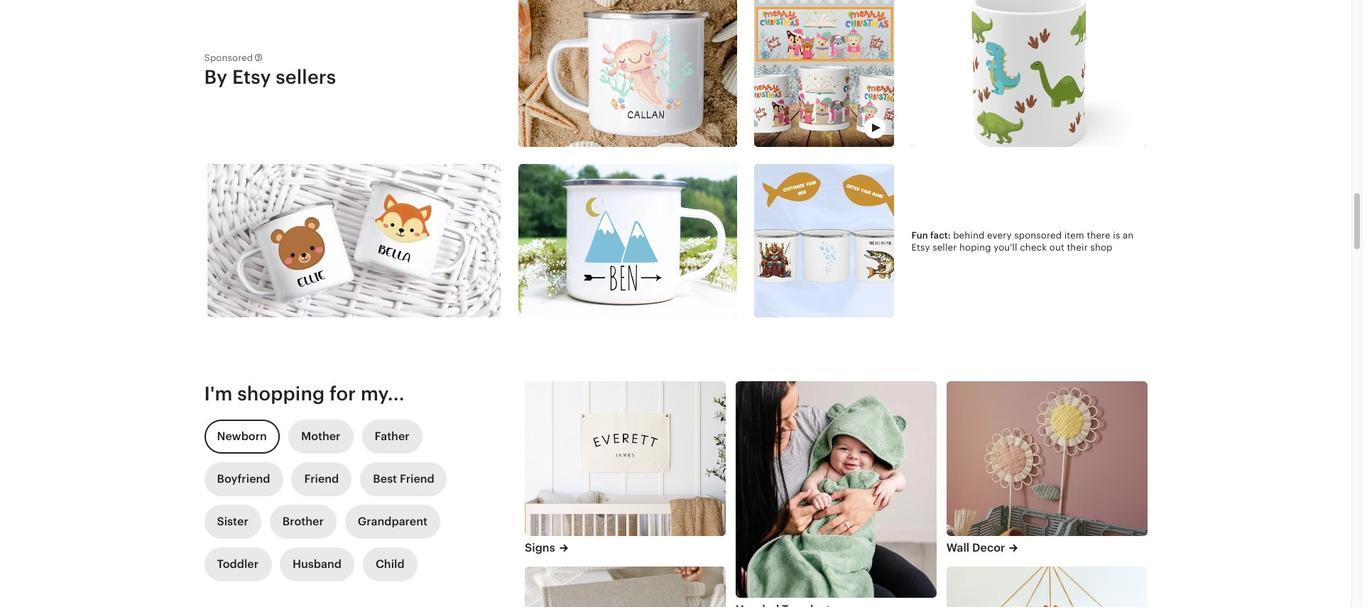 Task type: locate. For each thing, give the bounding box(es) containing it.
etsy
[[232, 66, 271, 88], [912, 242, 930, 253]]

grandparent
[[358, 515, 428, 528]]

newborn
[[217, 429, 267, 443]]

friend right best
[[400, 472, 435, 486]]

best friend
[[373, 472, 435, 486]]

father
[[375, 429, 410, 443]]

etsy inside "behind every sponsored item there is an etsy seller hoping you'll check out their shop"
[[912, 242, 930, 253]]

cute dinosaur mug | dinosaur coffee mug for kids |  baby toddler little kid gift | dino pattern ceramic mug cup | drinkware with long necks image
[[912, 0, 1147, 147]]

etsy down fun
[[912, 242, 930, 253]]

best
[[373, 472, 397, 486]]

0 horizontal spatial friend
[[304, 472, 339, 486]]

by etsy sellers
[[204, 66, 336, 88]]

by
[[204, 66, 227, 88]]

sponsored
[[1014, 230, 1062, 240]]

out
[[1050, 242, 1065, 253]]

there
[[1087, 230, 1111, 240]]

1 friend from the left
[[304, 472, 339, 486]]

sister
[[217, 515, 248, 528]]

for
[[330, 383, 356, 405]]

0 vertical spatial etsy
[[232, 66, 271, 88]]

mother
[[301, 429, 341, 443]]

1 horizontal spatial friend
[[400, 472, 435, 486]]

0 horizontal spatial etsy
[[232, 66, 271, 88]]

signs link
[[525, 541, 726, 557]]

sellers
[[276, 66, 336, 88]]

1 horizontal spatial etsy
[[912, 242, 930, 253]]

you'll
[[994, 242, 1017, 253]]

behind
[[953, 230, 985, 240]]

wall decor
[[947, 541, 1005, 555]]

my...
[[361, 383, 405, 405]]

wall decor link
[[947, 541, 1147, 557]]

shopping
[[237, 383, 325, 405]]

2 friend from the left
[[400, 472, 435, 486]]

etsy down "sponsored"
[[232, 66, 271, 88]]

friend down mother on the left of the page
[[304, 472, 339, 486]]

friend
[[304, 472, 339, 486], [400, 472, 435, 486]]

1 vertical spatial etsy
[[912, 242, 930, 253]]

baby name flag | canvas flag | nursery name sign | custom name banner | boho nursery decor | d2 image
[[525, 382, 726, 536]]



Task type: vqa. For each thing, say whether or not it's contained in the screenshot.
(50% in the $ 2.95 $ 5.90 (50% OFF) SALE ENDS IN 1:58:44
no



Task type: describe. For each thing, give the bounding box(es) containing it.
hoping
[[959, 242, 991, 253]]

brother
[[283, 515, 324, 528]]

their
[[1067, 242, 1088, 253]]

i'm shopping for my...
[[204, 383, 405, 405]]

personalized kids mug, personalized kids gift, kids mug, camping mug kids, camping kids cup, happy camper, mugs for kids image
[[519, 164, 737, 318]]

personalized christmas mug for teachers, christmas mug with teachers name, christmas gift for teachers, christmas mug image
[[754, 0, 895, 147]]

fun fact:
[[912, 230, 953, 240]]

personalized woodland animals mug, custom kids campfire mug, personalized kids mug, personalized kids animal mug, 12oz enamel camp mug image
[[204, 164, 502, 318]]

child
[[376, 557, 405, 571]]

shop
[[1090, 242, 1113, 253]]

seller
[[933, 242, 957, 253]]

behind every sponsored item there is an etsy seller hoping you'll check out their shop
[[912, 230, 1134, 253]]

sponsored
[[204, 52, 253, 63]]

signs
[[525, 541, 555, 555]]

decor
[[972, 541, 1005, 555]]

fact:
[[930, 230, 951, 240]]

custom enamel mug, fishing mug, custom gift for him, custom gift for her, fishing trip, campfire mug 12oz image
[[754, 164, 895, 318]]

personalized axolotl hot cocoa mug, axolotl lover gift, kids christmas mug, custom enamel mug, kids name mug, children camper mug, beach mug image
[[519, 0, 737, 147]]

large daisy with leaf - rattan flower - children&#39;s wall decor image
[[947, 382, 1147, 536]]

i'm
[[204, 383, 233, 405]]

an
[[1123, 230, 1134, 240]]

wall
[[947, 541, 970, 555]]

check
[[1020, 242, 1047, 253]]

every
[[987, 230, 1012, 240]]

is
[[1113, 230, 1120, 240]]

item
[[1064, 230, 1084, 240]]

personalised hooded bamboo and cotton baby or toddler towel with cute ears baby gift image
[[736, 382, 937, 598]]

husband
[[293, 557, 342, 571]]

fun
[[912, 230, 928, 240]]

toddler
[[217, 557, 259, 571]]

boyfriend
[[217, 472, 270, 486]]



